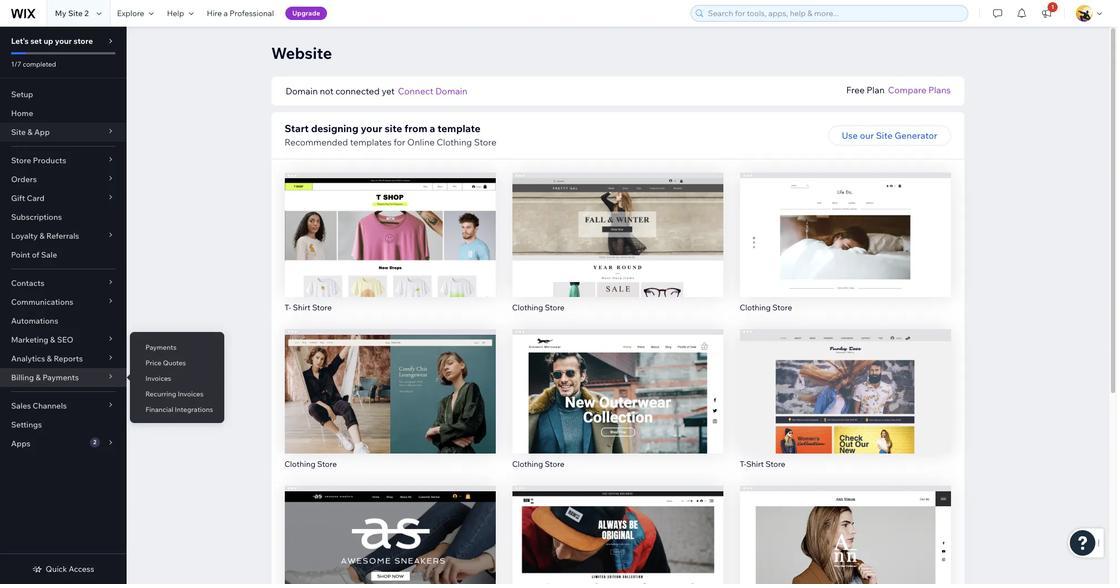 Task type: describe. For each thing, give the bounding box(es) containing it.
let's set up your store
[[11, 36, 93, 46]]

settings link
[[0, 415, 127, 434]]

home
[[11, 108, 33, 118]]

0 vertical spatial payments
[[145, 343, 177, 351]]

help
[[167, 8, 184, 18]]

for
[[394, 137, 405, 148]]

hire a professional link
[[200, 0, 281, 27]]

loyalty & referrals
[[11, 231, 79, 241]]

t-shirt store
[[740, 459, 785, 469]]

communications button
[[0, 293, 127, 312]]

marketing & seo button
[[0, 330, 127, 349]]

gift
[[11, 193, 25, 203]]

analytics & reports
[[11, 354, 83, 364]]

plans
[[929, 84, 951, 96]]

apps
[[11, 439, 30, 449]]

start designing your site from a template recommended templates for online clothing store
[[285, 122, 497, 148]]

store products button
[[0, 151, 127, 170]]

sidebar element
[[0, 27, 127, 584]]

app
[[34, 127, 50, 137]]

site
[[385, 122, 402, 135]]

billing & payments button
[[0, 368, 127, 387]]

financial integrations
[[145, 405, 213, 414]]

1 horizontal spatial site
[[68, 8, 83, 18]]

2 domain from the left
[[435, 86, 468, 97]]

billing & payments
[[11, 373, 79, 383]]

up
[[44, 36, 53, 46]]

referrals
[[46, 231, 79, 241]]

1 domain from the left
[[286, 86, 318, 97]]

& for loyalty
[[40, 231, 45, 241]]

price
[[145, 359, 161, 367]]

marketing
[[11, 335, 48, 345]]

& for site
[[27, 127, 33, 137]]

loyalty
[[11, 231, 38, 241]]

use
[[842, 130, 858, 141]]

price quotes link
[[130, 354, 224, 373]]

professional
[[230, 8, 274, 18]]

& for analytics
[[47, 354, 52, 364]]

subscriptions link
[[0, 208, 127, 227]]

communications
[[11, 297, 73, 307]]

templates
[[350, 137, 392, 148]]

template
[[438, 122, 481, 135]]

set
[[30, 36, 42, 46]]

0 vertical spatial a
[[224, 8, 228, 18]]

point of sale
[[11, 250, 57, 260]]

invoices link
[[130, 369, 224, 388]]

analytics
[[11, 354, 45, 364]]

connect
[[398, 86, 433, 97]]

point of sale link
[[0, 245, 127, 264]]

domain not connected yet connect domain
[[286, 86, 468, 97]]

hire
[[207, 8, 222, 18]]

gift card button
[[0, 189, 127, 208]]

automations
[[11, 316, 58, 326]]

sales
[[11, 401, 31, 411]]

store inside the start designing your site from a template recommended templates for online clothing store
[[474, 137, 497, 148]]

explore
[[117, 8, 144, 18]]

quotes
[[163, 359, 186, 367]]

free plan compare plans
[[846, 84, 951, 96]]

sales channels button
[[0, 396, 127, 415]]

1/7 completed
[[11, 60, 56, 68]]

subscriptions
[[11, 212, 62, 222]]

1/7
[[11, 60, 21, 68]]

reports
[[54, 354, 83, 364]]

recurring invoices link
[[130, 385, 224, 404]]

start
[[285, 122, 309, 135]]

store
[[74, 36, 93, 46]]

price quotes
[[145, 359, 186, 367]]

setup link
[[0, 85, 127, 104]]

designing
[[311, 122, 359, 135]]

integrations
[[175, 405, 213, 414]]

upgrade
[[292, 9, 320, 17]]

home link
[[0, 104, 127, 123]]

recommended
[[285, 137, 348, 148]]

site inside button
[[876, 130, 893, 141]]

financial integrations link
[[130, 400, 224, 419]]

2 inside sidebar element
[[93, 439, 96, 446]]

contacts
[[11, 278, 44, 288]]

free
[[846, 84, 865, 96]]

use our site generator button
[[829, 125, 951, 145]]

card
[[27, 193, 45, 203]]

channels
[[33, 401, 67, 411]]



Task type: locate. For each thing, give the bounding box(es) containing it.
& left the reports
[[47, 354, 52, 364]]

0 vertical spatial your
[[55, 36, 72, 46]]

invoices up integrations
[[178, 390, 204, 398]]

shirt
[[293, 302, 310, 312], [746, 459, 764, 469]]

store inside popup button
[[11, 155, 31, 165]]

clothing inside the start designing your site from a template recommended templates for online clothing store
[[437, 137, 472, 148]]

automations link
[[0, 312, 127, 330]]

domain
[[286, 86, 318, 97], [435, 86, 468, 97]]

1 vertical spatial shirt
[[746, 459, 764, 469]]

orders button
[[0, 170, 127, 189]]

1 horizontal spatial domain
[[435, 86, 468, 97]]

Search for tools, apps, help & more... field
[[705, 6, 964, 21]]

marketing & seo
[[11, 335, 73, 345]]

point
[[11, 250, 30, 260]]

a right the hire
[[224, 8, 228, 18]]

& right billing
[[36, 373, 41, 383]]

invoices
[[145, 374, 171, 383], [178, 390, 204, 398]]

site right the our
[[876, 130, 893, 141]]

use our site generator
[[842, 130, 938, 141]]

2 horizontal spatial site
[[876, 130, 893, 141]]

0 horizontal spatial invoices
[[145, 374, 171, 383]]

shirt for t- shirt store
[[293, 302, 310, 312]]

clothing store
[[512, 302, 565, 312], [740, 302, 792, 312], [285, 459, 337, 469], [512, 459, 565, 469]]

products
[[33, 155, 66, 165]]

site down home
[[11, 127, 26, 137]]

your inside sidebar element
[[55, 36, 72, 46]]

1 vertical spatial your
[[361, 122, 382, 135]]

let's
[[11, 36, 29, 46]]

& right loyalty at the top of the page
[[40, 231, 45, 241]]

generator
[[895, 130, 938, 141]]

quick
[[46, 564, 67, 574]]

1 vertical spatial payments
[[43, 373, 79, 383]]

site & app
[[11, 127, 50, 137]]

loyalty & referrals button
[[0, 227, 127, 245]]

quick access button
[[32, 564, 94, 574]]

1 vertical spatial t-
[[740, 459, 746, 469]]

orders
[[11, 174, 37, 184]]

payments up the price quotes
[[145, 343, 177, 351]]

contacts button
[[0, 274, 127, 293]]

invoices up recurring
[[145, 374, 171, 383]]

2
[[84, 8, 89, 18], [93, 439, 96, 446]]

domain left not
[[286, 86, 318, 97]]

& left app
[[27, 127, 33, 137]]

view button
[[366, 239, 414, 259], [594, 239, 641, 259], [822, 239, 869, 259], [366, 396, 414, 416], [594, 396, 641, 416], [822, 396, 869, 416], [366, 552, 414, 572], [594, 552, 641, 572], [822, 552, 869, 572]]

1 button
[[1034, 0, 1059, 27]]

2 down settings link
[[93, 439, 96, 446]]

1 vertical spatial 2
[[93, 439, 96, 446]]

payments down analytics & reports 'popup button'
[[43, 373, 79, 383]]

0 vertical spatial t-
[[285, 302, 291, 312]]

edit button
[[367, 216, 413, 236], [594, 216, 641, 236], [822, 216, 869, 236], [367, 372, 413, 392], [594, 372, 641, 392], [822, 372, 869, 392], [367, 529, 413, 549], [594, 529, 641, 549], [822, 529, 869, 549]]

your inside the start designing your site from a template recommended templates for online clothing store
[[361, 122, 382, 135]]

our
[[860, 130, 874, 141]]

recurring invoices
[[145, 390, 204, 398]]

connected
[[336, 86, 380, 97]]

0 horizontal spatial payments
[[43, 373, 79, 383]]

0 vertical spatial invoices
[[145, 374, 171, 383]]

1
[[1051, 3, 1054, 11]]

invoices inside "link"
[[145, 374, 171, 383]]

edit
[[382, 220, 398, 231], [609, 220, 626, 231], [837, 220, 854, 231], [382, 377, 398, 388], [609, 377, 626, 388], [837, 377, 854, 388], [382, 533, 398, 544], [609, 533, 626, 544], [837, 533, 854, 544]]

1 horizontal spatial shirt
[[746, 459, 764, 469]]

& for marketing
[[50, 335, 55, 345]]

setup
[[11, 89, 33, 99]]

0 horizontal spatial a
[[224, 8, 228, 18]]

from
[[404, 122, 427, 135]]

store products
[[11, 155, 66, 165]]

analytics & reports button
[[0, 349, 127, 368]]

0 horizontal spatial domain
[[286, 86, 318, 97]]

1 horizontal spatial 2
[[93, 439, 96, 446]]

0 horizontal spatial 2
[[84, 8, 89, 18]]

site inside popup button
[[11, 127, 26, 137]]

access
[[69, 564, 94, 574]]

financial
[[145, 405, 173, 414]]

t- for t- shirt store
[[285, 302, 291, 312]]

0 horizontal spatial site
[[11, 127, 26, 137]]

2 right my
[[84, 8, 89, 18]]

of
[[32, 250, 39, 260]]

t- for t-shirt store
[[740, 459, 746, 469]]

online
[[407, 137, 435, 148]]

& inside 'popup button'
[[47, 354, 52, 364]]

hire a professional
[[207, 8, 274, 18]]

connect domain button
[[398, 84, 468, 98]]

0 horizontal spatial t-
[[285, 302, 291, 312]]

yet
[[382, 86, 395, 97]]

1 vertical spatial a
[[430, 122, 435, 135]]

1 horizontal spatial your
[[361, 122, 382, 135]]

clothing
[[437, 137, 472, 148], [512, 302, 543, 312], [740, 302, 771, 312], [285, 459, 316, 469], [512, 459, 543, 469]]

site & app button
[[0, 123, 127, 142]]

site
[[68, 8, 83, 18], [11, 127, 26, 137], [876, 130, 893, 141]]

domain right connect
[[435, 86, 468, 97]]

payments inside dropdown button
[[43, 373, 79, 383]]

website
[[271, 43, 332, 63]]

compare
[[888, 84, 927, 96]]

help button
[[160, 0, 200, 27]]

payments link
[[130, 338, 224, 357]]

0 vertical spatial shirt
[[293, 302, 310, 312]]

shirt for t-shirt store
[[746, 459, 764, 469]]

quick access
[[46, 564, 94, 574]]

recurring
[[145, 390, 176, 398]]

gift card
[[11, 193, 45, 203]]

& left seo
[[50, 335, 55, 345]]

1 horizontal spatial t-
[[740, 459, 746, 469]]

1 horizontal spatial a
[[430, 122, 435, 135]]

your up 'templates'
[[361, 122, 382, 135]]

a inside the start designing your site from a template recommended templates for online clothing store
[[430, 122, 435, 135]]

my site 2
[[55, 8, 89, 18]]

0 horizontal spatial shirt
[[293, 302, 310, 312]]

sale
[[41, 250, 57, 260]]

compare plans button
[[888, 83, 951, 97]]

payments
[[145, 343, 177, 351], [43, 373, 79, 383]]

1 horizontal spatial invoices
[[178, 390, 204, 398]]

view
[[380, 244, 400, 255], [607, 244, 628, 255], [835, 244, 856, 255], [380, 400, 400, 411], [607, 400, 628, 411], [835, 400, 856, 411], [380, 557, 400, 568], [607, 557, 628, 568], [835, 557, 856, 568]]

1 horizontal spatial payments
[[145, 343, 177, 351]]

plan
[[867, 84, 885, 96]]

0 horizontal spatial your
[[55, 36, 72, 46]]

my
[[55, 8, 66, 18]]

your right up at the left top of page
[[55, 36, 72, 46]]

a right "from"
[[430, 122, 435, 135]]

upgrade button
[[286, 7, 327, 20]]

1 vertical spatial invoices
[[178, 390, 204, 398]]

settings
[[11, 420, 42, 430]]

site right my
[[68, 8, 83, 18]]

0 vertical spatial 2
[[84, 8, 89, 18]]

seo
[[57, 335, 73, 345]]

not
[[320, 86, 334, 97]]

& for billing
[[36, 373, 41, 383]]



Task type: vqa. For each thing, say whether or not it's contained in the screenshot.
Use Our Site Generator Button
yes



